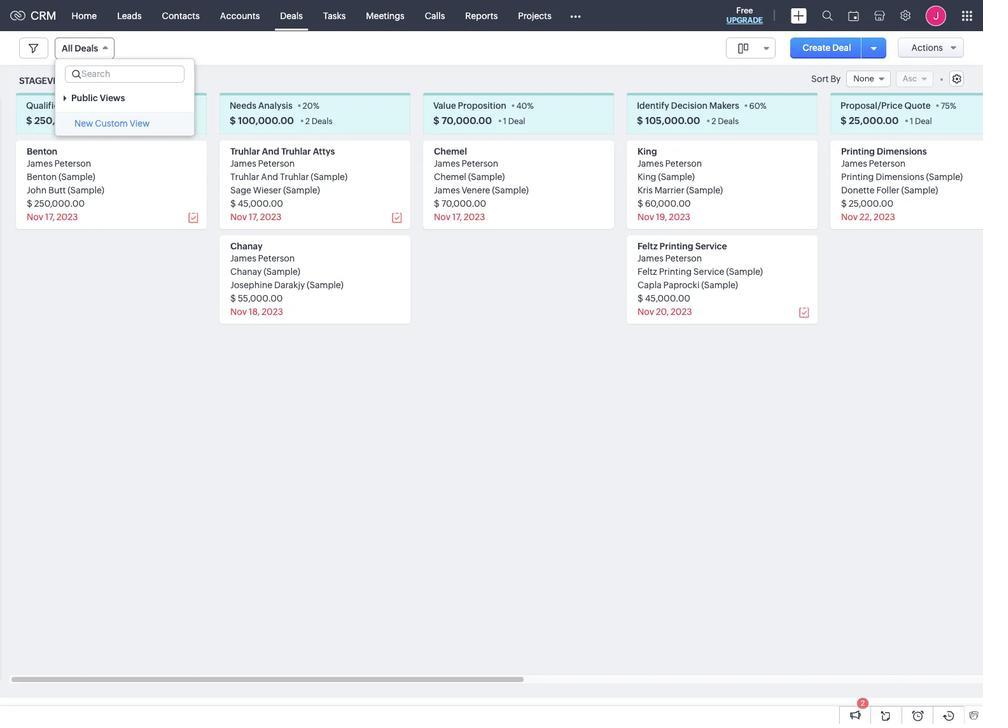 Task type: describe. For each thing, give the bounding box(es) containing it.
sage
[[230, 185, 251, 196]]

calendar image
[[849, 11, 859, 21]]

$ inside chemel james peterson chemel (sample) james venere (sample) $ 70,000.00 nov 17, 2023
[[434, 199, 440, 209]]

marrier
[[655, 185, 685, 196]]

$ inside king james peterson king (sample) kris marrier (sample) $ 60,000.00 nov 19, 2023
[[638, 199, 643, 209]]

wieser
[[253, 185, 282, 196]]

all
[[62, 43, 73, 53]]

reports
[[466, 11, 498, 21]]

deals down makers
[[718, 117, 739, 126]]

1 chemel from the top
[[434, 147, 467, 157]]

contacts link
[[152, 0, 210, 31]]

None field
[[847, 71, 891, 87]]

$ down the "proposal/price"
[[841, 115, 847, 126]]

public views button
[[55, 87, 194, 109]]

all deals
[[62, 43, 98, 53]]

identify
[[637, 101, 670, 111]]

2 for $ 100,000.00
[[305, 117, 310, 126]]

james inside feltz printing service james peterson feltz printing service (sample) capla paprocki (sample) $ 45,000.00 nov 20, 2023
[[638, 254, 664, 264]]

james down chemel (sample) link
[[434, 185, 460, 196]]

donette
[[842, 185, 875, 196]]

peterson inside printing dimensions james peterson printing dimensions (sample) donette foller (sample) $ 25,000.00 nov 22, 2023
[[869, 159, 906, 169]]

(sample) right marrier
[[687, 185, 723, 196]]

projects
[[518, 11, 552, 21]]

2 for $ 105,000.00
[[712, 117, 716, 126]]

decision
[[671, 101, 708, 111]]

donette foller (sample) link
[[842, 185, 939, 196]]

free
[[737, 6, 753, 15]]

create menu image
[[791, 8, 807, 23]]

40
[[517, 101, 527, 111]]

$ 70,000.00
[[434, 115, 492, 126]]

leads link
[[107, 0, 152, 31]]

(sample) down the truhlar and truhlar (sample) link
[[283, 185, 320, 196]]

70,000.00 inside chemel james peterson chemel (sample) james venere (sample) $ 70,000.00 nov 17, 2023
[[442, 199, 487, 209]]

calls link
[[415, 0, 455, 31]]

chanay (sample) link
[[230, 267, 300, 277]]

20
[[303, 101, 313, 111]]

% for $ 100,000.00
[[313, 101, 320, 111]]

benton (sample) link
[[27, 172, 95, 182]]

1 25,000.00 from the top
[[849, 115, 899, 126]]

20,
[[656, 307, 669, 317]]

upgrade
[[727, 16, 763, 25]]

nov inside feltz printing service james peterson feltz printing service (sample) capla paprocki (sample) $ 45,000.00 nov 20, 2023
[[638, 307, 654, 317]]

chemel (sample) link
[[434, 172, 505, 182]]

truhlar and truhlar (sample) link
[[230, 172, 348, 182]]

(sample) up kris marrier (sample) link
[[658, 172, 695, 182]]

0 vertical spatial and
[[262, 147, 279, 157]]

(sample) down feltz printing service (sample) link
[[702, 280, 738, 290]]

deals down 20 %
[[312, 117, 333, 126]]

(sample) up james venere (sample) link
[[468, 172, 505, 182]]

search image
[[822, 10, 833, 21]]

$ down identify
[[637, 115, 643, 126]]

projects link
[[508, 0, 562, 31]]

$ inside truhlar and truhlar attys james peterson truhlar and truhlar (sample) sage wieser (sample) $ 45,000.00 nov 17, 2023
[[230, 199, 236, 209]]

josephine darakjy (sample) link
[[230, 280, 344, 290]]

(sample) down attys in the left top of the page
[[311, 172, 348, 182]]

analysis
[[258, 101, 293, 111]]

truhlar and truhlar attys link
[[230, 147, 335, 157]]

search element
[[815, 0, 841, 31]]

chemel james peterson chemel (sample) james venere (sample) $ 70,000.00 nov 17, 2023
[[434, 147, 529, 222]]

venere
[[462, 185, 490, 196]]

value proposition
[[434, 101, 507, 111]]

0 vertical spatial service
[[696, 241, 727, 252]]

105,000.00
[[645, 115, 701, 126]]

value
[[434, 101, 456, 111]]

feltz printing service link
[[638, 241, 727, 252]]

deal for $ 25,000.00
[[915, 117, 933, 126]]

% for $ 105,000.00
[[760, 101, 767, 111]]

nov inside truhlar and truhlar attys james peterson truhlar and truhlar (sample) sage wieser (sample) $ 45,000.00 nov 17, 2023
[[230, 212, 247, 222]]

peterson inside truhlar and truhlar attys james peterson truhlar and truhlar (sample) sage wieser (sample) $ 45,000.00 nov 17, 2023
[[258, 159, 295, 169]]

new custom view link
[[55, 113, 194, 136]]

1 for $ 25,000.00
[[910, 117, 914, 126]]

250,000.00 inside benton james peterson benton (sample) john butt (sample) $ 250,000.00 nov 17, 2023
[[34, 199, 85, 209]]

chemel link
[[434, 147, 467, 157]]

truhlar up the truhlar and truhlar (sample) link
[[281, 147, 311, 157]]

peterson inside feltz printing service james peterson feltz printing service (sample) capla paprocki (sample) $ 45,000.00 nov 20, 2023
[[666, 254, 702, 264]]

% for $ 250,000.00
[[99, 101, 106, 111]]

feltz printing service james peterson feltz printing service (sample) capla paprocki (sample) $ 45,000.00 nov 20, 2023
[[638, 241, 763, 317]]

1 for $ 250,000.00
[[102, 117, 106, 126]]

create
[[803, 43, 831, 53]]

benton james peterson benton (sample) john butt (sample) $ 250,000.00 nov 17, 2023
[[27, 147, 104, 222]]

75
[[941, 101, 950, 111]]

nov inside king james peterson king (sample) kris marrier (sample) $ 60,000.00 nov 19, 2023
[[638, 212, 654, 222]]

meetings
[[366, 11, 405, 21]]

tasks
[[323, 11, 346, 21]]

1 deal for 25,000.00
[[910, 117, 933, 126]]

peterson inside chemel james peterson chemel (sample) james venere (sample) $ 70,000.00 nov 17, 2023
[[462, 159, 499, 169]]

qualification
[[26, 101, 80, 111]]

truhlar down $ 100,000.00
[[230, 147, 260, 157]]

crm link
[[10, 9, 56, 22]]

17, inside truhlar and truhlar attys james peterson truhlar and truhlar (sample) sage wieser (sample) $ 45,000.00 nov 17, 2023
[[249, 212, 258, 222]]

deals link
[[270, 0, 313, 31]]

nov inside printing dimensions james peterson printing dimensions (sample) donette foller (sample) $ 25,000.00 nov 22, 2023
[[842, 212, 858, 222]]

views
[[100, 93, 125, 103]]

$ down value
[[434, 115, 440, 126]]

by
[[831, 74, 841, 84]]

(sample) up capla paprocki (sample) link
[[726, 267, 763, 277]]

18,
[[249, 307, 260, 317]]

2 deals for 105,000.00
[[712, 117, 739, 126]]

10
[[90, 101, 99, 111]]

james inside printing dimensions james peterson printing dimensions (sample) donette foller (sample) $ 25,000.00 nov 22, 2023
[[842, 159, 867, 169]]

2023 inside chanay james peterson chanay (sample) josephine darakjy (sample) $ 55,000.00 nov 18, 2023
[[262, 307, 283, 317]]

james down chemel link
[[434, 159, 460, 169]]

needs
[[230, 101, 257, 111]]

All Deals field
[[55, 38, 115, 59]]

(sample) down printing dimensions (sample) link
[[902, 185, 939, 196]]

truhlar and truhlar attys james peterson truhlar and truhlar (sample) sage wieser (sample) $ 45,000.00 nov 17, 2023
[[230, 147, 348, 222]]

deal for $ 250,000.00
[[107, 117, 124, 126]]

(sample) right venere at the left top of page
[[492, 185, 529, 196]]

Other Modules field
[[562, 5, 589, 26]]

create deal button
[[790, 38, 864, 59]]

reports link
[[455, 0, 508, 31]]

meetings link
[[356, 0, 415, 31]]

peterson inside king james peterson king (sample) kris marrier (sample) $ 60,000.00 nov 19, 2023
[[666, 159, 702, 169]]

deal inside button
[[833, 43, 852, 53]]

truhlar up sage wieser (sample) 'link'
[[280, 172, 309, 182]]

2023 inside benton james peterson benton (sample) john butt (sample) $ 250,000.00 nov 17, 2023
[[57, 212, 78, 222]]

chanay link
[[230, 241, 263, 252]]

darakjy
[[274, 280, 305, 290]]

2023 inside king james peterson king (sample) kris marrier (sample) $ 60,000.00 nov 19, 2023
[[669, 212, 691, 222]]

capla paprocki (sample) link
[[638, 280, 738, 290]]

1 vertical spatial and
[[261, 172, 278, 182]]

$ inside feltz printing service james peterson feltz printing service (sample) capla paprocki (sample) $ 45,000.00 nov 20, 2023
[[638, 294, 643, 304]]

public views
[[71, 93, 125, 103]]

printing up paprocki in the right top of the page
[[659, 267, 692, 277]]

deals inside field
[[75, 43, 98, 53]]

$ inside benton james peterson benton (sample) john butt (sample) $ 250,000.00 nov 17, 2023
[[27, 199, 32, 209]]

0 vertical spatial dimensions
[[877, 147, 927, 157]]

75 %
[[941, 101, 957, 111]]

25,000.00 inside printing dimensions james peterson printing dimensions (sample) donette foller (sample) $ 25,000.00 nov 22, 2023
[[849, 199, 894, 209]]

paprocki
[[664, 280, 700, 290]]

55,000.00
[[238, 294, 283, 304]]

$ inside chanay james peterson chanay (sample) josephine darakjy (sample) $ 55,000.00 nov 18, 2023
[[230, 294, 236, 304]]

leads
[[117, 11, 142, 21]]

22,
[[860, 212, 872, 222]]

2023 inside chemel james peterson chemel (sample) james venere (sample) $ 70,000.00 nov 17, 2023
[[464, 212, 485, 222]]

peterson inside benton james peterson benton (sample) john butt (sample) $ 250,000.00 nov 17, 2023
[[54, 159, 91, 169]]

home link
[[61, 0, 107, 31]]

(sample) up josephine darakjy (sample) link
[[264, 267, 300, 277]]

45,000.00 inside truhlar and truhlar attys james peterson truhlar and truhlar (sample) sage wieser (sample) $ 45,000.00 nov 17, 2023
[[238, 199, 283, 209]]

19,
[[656, 212, 667, 222]]

17, for benton james peterson benton (sample) john butt (sample) $ 250,000.00 nov 17, 2023
[[45, 212, 55, 222]]

quote
[[905, 101, 931, 111]]

sage wieser (sample) link
[[230, 185, 320, 196]]

free upgrade
[[727, 6, 763, 25]]

view
[[130, 118, 150, 129]]

$ down qualification at the top
[[26, 115, 32, 126]]



Task type: vqa. For each thing, say whether or not it's contained in the screenshot.
The Proposal/Price
yes



Task type: locate. For each thing, give the bounding box(es) containing it.
2023 down 60,000.00
[[669, 212, 691, 222]]

100,000.00
[[238, 115, 294, 126]]

1 for $ 70,000.00
[[503, 117, 507, 126]]

3 1 from the left
[[910, 117, 914, 126]]

2 horizontal spatial 17,
[[452, 212, 462, 222]]

profile element
[[919, 0, 954, 31]]

nov inside chanay james peterson chanay (sample) josephine darakjy (sample) $ 55,000.00 nov 18, 2023
[[230, 307, 247, 317]]

% right makers
[[760, 101, 767, 111]]

and up wieser
[[261, 172, 278, 182]]

service
[[696, 241, 727, 252], [694, 267, 725, 277]]

None field
[[726, 38, 776, 59]]

capla
[[638, 280, 662, 290]]

deal down "views"
[[107, 117, 124, 126]]

2 25,000.00 from the top
[[849, 199, 894, 209]]

45,000.00 inside feltz printing service james peterson feltz printing service (sample) capla paprocki (sample) $ 45,000.00 nov 20, 2023
[[645, 294, 691, 304]]

1 horizontal spatial 2 deals
[[712, 117, 739, 126]]

tasks link
[[313, 0, 356, 31]]

1 vertical spatial 25,000.00
[[849, 199, 894, 209]]

james up donette at the top right of page
[[842, 159, 867, 169]]

0 vertical spatial chanay
[[230, 241, 263, 252]]

james inside king james peterson king (sample) kris marrier (sample) $ 60,000.00 nov 19, 2023
[[638, 159, 664, 169]]

2023 down 55,000.00
[[262, 307, 283, 317]]

1 horizontal spatial 2
[[712, 117, 716, 126]]

0 horizontal spatial 17,
[[45, 212, 55, 222]]

contacts
[[162, 11, 200, 21]]

dimensions
[[877, 147, 927, 157], [876, 172, 925, 182]]

chemel up chemel (sample) link
[[434, 147, 467, 157]]

45,000.00
[[238, 199, 283, 209], [645, 294, 691, 304]]

% for $ 25,000.00
[[950, 101, 957, 111]]

peterson up chemel (sample) link
[[462, 159, 499, 169]]

profile image
[[926, 5, 947, 26]]

sort
[[812, 74, 829, 84]]

2023 right 22,
[[874, 212, 896, 222]]

1 chanay from the top
[[230, 241, 263, 252]]

james inside benton james peterson benton (sample) john butt (sample) $ 250,000.00 nov 17, 2023
[[27, 159, 53, 169]]

josephine
[[230, 280, 272, 290]]

0 horizontal spatial 1
[[102, 117, 106, 126]]

250,000.00 down butt
[[34, 199, 85, 209]]

45,000.00 up 20, at the top right
[[645, 294, 691, 304]]

chanay james peterson chanay (sample) josephine darakjy (sample) $ 55,000.00 nov 18, 2023
[[230, 241, 344, 317]]

1 vertical spatial 45,000.00
[[645, 294, 691, 304]]

1 vertical spatial feltz
[[638, 267, 657, 277]]

peterson up "chanay (sample)" "link"
[[258, 254, 295, 264]]

0 horizontal spatial 2
[[305, 117, 310, 126]]

70,000.00 down value proposition
[[442, 115, 492, 126]]

proposal/price quote
[[841, 101, 931, 111]]

(sample) down "benton (sample)" link
[[68, 185, 104, 196]]

2 % from the left
[[313, 101, 320, 111]]

$ 25,000.00
[[841, 115, 899, 126]]

(sample) right darakjy
[[307, 280, 344, 290]]

3 17, from the left
[[452, 212, 462, 222]]

25,000.00 down the "proposal/price"
[[849, 115, 899, 126]]

1 1 deal from the left
[[102, 117, 124, 126]]

2 deals
[[305, 117, 333, 126], [712, 117, 739, 126]]

250,000.00
[[34, 115, 91, 126], [34, 199, 85, 209]]

%
[[99, 101, 106, 111], [313, 101, 320, 111], [527, 101, 534, 111], [760, 101, 767, 111], [950, 101, 957, 111]]

james inside chanay james peterson chanay (sample) josephine darakjy (sample) $ 55,000.00 nov 18, 2023
[[230, 254, 256, 264]]

feltz up capla
[[638, 267, 657, 277]]

peterson up king (sample) link
[[666, 159, 702, 169]]

2023 inside printing dimensions james peterson printing dimensions (sample) donette foller (sample) $ 25,000.00 nov 22, 2023
[[874, 212, 896, 222]]

$ down josephine
[[230, 294, 236, 304]]

0 vertical spatial 25,000.00
[[849, 115, 899, 126]]

feltz down 19,
[[638, 241, 658, 252]]

peterson up "benton (sample)" link
[[54, 159, 91, 169]]

1 horizontal spatial 17,
[[249, 212, 258, 222]]

king james peterson king (sample) kris marrier (sample) $ 60,000.00 nov 19, 2023
[[638, 147, 723, 222]]

1 king from the top
[[638, 147, 657, 157]]

james venere (sample) link
[[434, 185, 529, 196]]

2 70,000.00 from the top
[[442, 199, 487, 209]]

1 vertical spatial chanay
[[230, 267, 262, 277]]

service up capla paprocki (sample) link
[[694, 267, 725, 277]]

2 2 deals from the left
[[712, 117, 739, 126]]

1 vertical spatial benton
[[27, 172, 57, 182]]

$ down needs
[[230, 115, 236, 126]]

king link
[[638, 147, 657, 157]]

$ down donette at the top right of page
[[842, 199, 847, 209]]

60 %
[[750, 101, 767, 111]]

0 vertical spatial chemel
[[434, 147, 467, 157]]

1 down quote
[[910, 117, 914, 126]]

nov left 18,
[[230, 307, 247, 317]]

benton up john
[[27, 172, 57, 182]]

1 1 from the left
[[102, 117, 106, 126]]

1 2 deals from the left
[[305, 117, 333, 126]]

king up king (sample) link
[[638, 147, 657, 157]]

2 horizontal spatial 1
[[910, 117, 914, 126]]

0 vertical spatial king
[[638, 147, 657, 157]]

(sample) up donette foller (sample) link at the top of the page
[[927, 172, 963, 182]]

1 deal for 250,000.00
[[102, 117, 124, 126]]

benton link
[[27, 147, 57, 157]]

2023 down wieser
[[260, 212, 282, 222]]

chanay up "chanay (sample)" "link"
[[230, 241, 263, 252]]

$ down john
[[27, 199, 32, 209]]

0 vertical spatial 70,000.00
[[442, 115, 492, 126]]

40 %
[[517, 101, 534, 111]]

sort by
[[812, 74, 841, 84]]

james inside truhlar and truhlar attys james peterson truhlar and truhlar (sample) sage wieser (sample) $ 45,000.00 nov 17, 2023
[[230, 159, 256, 169]]

2023
[[57, 212, 78, 222], [260, 212, 282, 222], [464, 212, 485, 222], [669, 212, 691, 222], [874, 212, 896, 222], [262, 307, 283, 317], [671, 307, 692, 317]]

0 vertical spatial feltz
[[638, 241, 658, 252]]

james
[[27, 159, 53, 169], [230, 159, 256, 169], [434, 159, 460, 169], [638, 159, 664, 169], [842, 159, 867, 169], [434, 185, 460, 196], [230, 254, 256, 264], [638, 254, 664, 264]]

2
[[305, 117, 310, 126], [712, 117, 716, 126], [861, 700, 865, 707]]

1 vertical spatial king
[[638, 172, 657, 182]]

1 deal for 70,000.00
[[503, 117, 526, 126]]

$
[[26, 115, 32, 126], [230, 115, 236, 126], [434, 115, 440, 126], [637, 115, 643, 126], [841, 115, 847, 126], [27, 199, 32, 209], [230, 199, 236, 209], [434, 199, 440, 209], [638, 199, 643, 209], [842, 199, 847, 209], [230, 294, 236, 304], [638, 294, 643, 304]]

2023 inside feltz printing service james peterson feltz printing service (sample) capla paprocki (sample) $ 45,000.00 nov 20, 2023
[[671, 307, 692, 317]]

proposal/price
[[841, 101, 903, 111]]

% up the 'custom'
[[99, 101, 106, 111]]

3 1 deal from the left
[[910, 117, 933, 126]]

1 vertical spatial 250,000.00
[[34, 199, 85, 209]]

printing up donette at the top right of page
[[842, 172, 874, 182]]

2 king from the top
[[638, 172, 657, 182]]

1 horizontal spatial 45,000.00
[[645, 294, 691, 304]]

0 vertical spatial benton
[[27, 147, 57, 157]]

printing down $ 25,000.00
[[842, 147, 875, 157]]

kris marrier (sample) link
[[638, 185, 723, 196]]

% right quote
[[950, 101, 957, 111]]

2023 down john butt (sample) link at the left of the page
[[57, 212, 78, 222]]

17, for chemel james peterson chemel (sample) james venere (sample) $ 70,000.00 nov 17, 2023
[[452, 212, 462, 222]]

1 benton from the top
[[27, 147, 57, 157]]

truhlar up sage
[[230, 172, 259, 182]]

dimensions up printing dimensions (sample) link
[[877, 147, 927, 157]]

1 deal down 10 %
[[102, 117, 124, 126]]

5 % from the left
[[950, 101, 957, 111]]

nov left 22,
[[842, 212, 858, 222]]

17, down venere at the left top of page
[[452, 212, 462, 222]]

james up sage
[[230, 159, 256, 169]]

king up kris
[[638, 172, 657, 182]]

2 250,000.00 from the top
[[34, 199, 85, 209]]

1 17, from the left
[[45, 212, 55, 222]]

1 horizontal spatial 1 deal
[[503, 117, 526, 126]]

deal for $ 70,000.00
[[508, 117, 526, 126]]

benton up "benton (sample)" link
[[27, 147, 57, 157]]

60
[[750, 101, 760, 111]]

dimensions up donette foller (sample) link at the top of the page
[[876, 172, 925, 182]]

nov inside chemel james peterson chemel (sample) james venere (sample) $ 70,000.00 nov 17, 2023
[[434, 212, 451, 222]]

nov inside benton james peterson benton (sample) john butt (sample) $ 250,000.00 nov 17, 2023
[[27, 212, 43, 222]]

17, down sage
[[249, 212, 258, 222]]

4 % from the left
[[760, 101, 767, 111]]

nov down sage
[[230, 212, 247, 222]]

none
[[854, 74, 875, 83]]

nov down james venere (sample) link
[[434, 212, 451, 222]]

2 deals down makers
[[712, 117, 739, 126]]

nov left 20, at the top right
[[638, 307, 654, 317]]

new custom view
[[74, 118, 150, 129]]

17, inside chemel james peterson chemel (sample) james venere (sample) $ 70,000.00 nov 17, 2023
[[452, 212, 462, 222]]

0 horizontal spatial 2 deals
[[305, 117, 333, 126]]

2023 right 20, at the top right
[[671, 307, 692, 317]]

peterson down truhlar and truhlar attys link
[[258, 159, 295, 169]]

2 chanay from the top
[[230, 267, 262, 277]]

0 vertical spatial 250,000.00
[[34, 115, 91, 126]]

2 17, from the left
[[249, 212, 258, 222]]

actions
[[912, 43, 943, 53]]

feltz printing service (sample) link
[[638, 267, 763, 277]]

1 horizontal spatial 1
[[503, 117, 507, 126]]

10 %
[[90, 101, 106, 111]]

1 down 10 %
[[102, 117, 106, 126]]

2 benton from the top
[[27, 172, 57, 182]]

accounts link
[[210, 0, 270, 31]]

% for $ 70,000.00
[[527, 101, 534, 111]]

% right analysis
[[313, 101, 320, 111]]

2 feltz from the top
[[638, 267, 657, 277]]

nov down john
[[27, 212, 43, 222]]

deals
[[280, 11, 303, 21], [75, 43, 98, 53], [312, 117, 333, 126], [718, 117, 739, 126]]

2 horizontal spatial 1 deal
[[910, 117, 933, 126]]

butt
[[48, 185, 66, 196]]

0 vertical spatial 45,000.00
[[238, 199, 283, 209]]

2 chemel from the top
[[434, 172, 467, 182]]

(sample) up john butt (sample) link at the left of the page
[[59, 172, 95, 182]]

deals left tasks link
[[280, 11, 303, 21]]

$ down chemel (sample) link
[[434, 199, 440, 209]]

1 70,000.00 from the top
[[442, 115, 492, 126]]

1 deal
[[102, 117, 124, 126], [503, 117, 526, 126], [910, 117, 933, 126]]

60,000.00
[[645, 199, 691, 209]]

deal down 40
[[508, 117, 526, 126]]

james down chanay link
[[230, 254, 256, 264]]

2 deals for 100,000.00
[[305, 117, 333, 126]]

calls
[[425, 11, 445, 21]]

and down the 100,000.00
[[262, 147, 279, 157]]

1 vertical spatial service
[[694, 267, 725, 277]]

size image
[[738, 43, 748, 54]]

accounts
[[220, 11, 260, 21]]

proposition
[[458, 101, 507, 111]]

truhlar
[[230, 147, 260, 157], [281, 147, 311, 157], [230, 172, 259, 182], [280, 172, 309, 182]]

(sample)
[[59, 172, 95, 182], [311, 172, 348, 182], [468, 172, 505, 182], [658, 172, 695, 182], [927, 172, 963, 182], [68, 185, 104, 196], [283, 185, 320, 196], [492, 185, 529, 196], [687, 185, 723, 196], [902, 185, 939, 196], [264, 267, 300, 277], [726, 267, 763, 277], [307, 280, 344, 290], [702, 280, 738, 290]]

17, down butt
[[45, 212, 55, 222]]

foller
[[877, 185, 900, 196]]

attys
[[313, 147, 335, 157]]

stageview
[[19, 76, 70, 86]]

17,
[[45, 212, 55, 222], [249, 212, 258, 222], [452, 212, 462, 222]]

1 250,000.00 from the top
[[34, 115, 91, 126]]

feltz
[[638, 241, 658, 252], [638, 267, 657, 277]]

2 1 from the left
[[503, 117, 507, 126]]

printing down 19,
[[660, 241, 694, 252]]

peterson inside chanay james peterson chanay (sample) josephine darakjy (sample) $ 55,000.00 nov 18, 2023
[[258, 254, 295, 264]]

$ inside printing dimensions james peterson printing dimensions (sample) donette foller (sample) $ 25,000.00 nov 22, 2023
[[842, 199, 847, 209]]

25,000.00
[[849, 115, 899, 126], [849, 199, 894, 209]]

james down "king" link
[[638, 159, 664, 169]]

john
[[27, 185, 47, 196]]

2 deals down 20 %
[[305, 117, 333, 126]]

peterson down feltz printing service link at the top right of page
[[666, 254, 702, 264]]

0 horizontal spatial 1 deal
[[102, 117, 124, 126]]

peterson down printing dimensions link
[[869, 159, 906, 169]]

250,000.00 down qualification at the top
[[34, 115, 91, 126]]

chanay
[[230, 241, 263, 252], [230, 267, 262, 277]]

2 horizontal spatial 2
[[861, 700, 865, 707]]

home
[[72, 11, 97, 21]]

chemel down chemel link
[[434, 172, 467, 182]]

1
[[102, 117, 106, 126], [503, 117, 507, 126], [910, 117, 914, 126]]

25,000.00 up 22,
[[849, 199, 894, 209]]

$ down capla
[[638, 294, 643, 304]]

crm
[[31, 9, 56, 22]]

$ 100,000.00
[[230, 115, 294, 126]]

james up capla
[[638, 254, 664, 264]]

printing dimensions (sample) link
[[842, 172, 963, 182]]

3 % from the left
[[527, 101, 534, 111]]

printing
[[842, 147, 875, 157], [842, 172, 874, 182], [660, 241, 694, 252], [659, 267, 692, 277]]

$ down kris
[[638, 199, 643, 209]]

create menu element
[[784, 0, 815, 31]]

1 vertical spatial 70,000.00
[[442, 199, 487, 209]]

2 1 deal from the left
[[503, 117, 526, 126]]

1 % from the left
[[99, 101, 106, 111]]

$ 250,000.00
[[26, 115, 91, 126]]

0 horizontal spatial 45,000.00
[[238, 199, 283, 209]]

chanay up josephine
[[230, 267, 262, 277]]

Search text field
[[66, 66, 184, 82]]

1 vertical spatial chemel
[[434, 172, 467, 182]]

2023 inside truhlar and truhlar attys james peterson truhlar and truhlar (sample) sage wieser (sample) $ 45,000.00 nov 17, 2023
[[260, 212, 282, 222]]

% right proposition
[[527, 101, 534, 111]]

$ 105,000.00
[[637, 115, 701, 126]]

2023 down venere at the left top of page
[[464, 212, 485, 222]]

1 deal down quote
[[910, 117, 933, 126]]

new
[[74, 118, 93, 129]]

deal right create in the right of the page
[[833, 43, 852, 53]]

1 feltz from the top
[[638, 241, 658, 252]]

identify decision makers
[[637, 101, 740, 111]]

printing dimensions link
[[842, 147, 927, 157]]

deals right all
[[75, 43, 98, 53]]

1 vertical spatial dimensions
[[876, 172, 925, 182]]

nov left 19,
[[638, 212, 654, 222]]

17, inside benton james peterson benton (sample) john butt (sample) $ 250,000.00 nov 17, 2023
[[45, 212, 55, 222]]

$ down sage
[[230, 199, 236, 209]]



